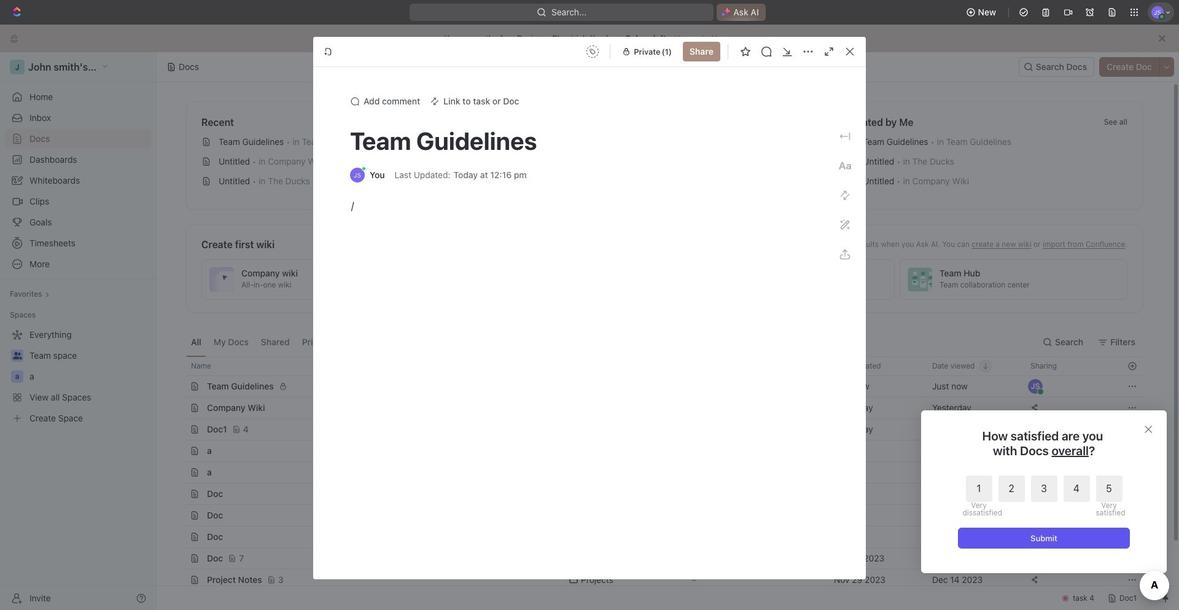 Task type: describe. For each thing, give the bounding box(es) containing it.
6 row from the top
[[173, 461, 1143, 484]]

1 row from the top
[[173, 356, 1143, 376]]

7 row from the top
[[173, 483, 1143, 505]]

john smith, , online image
[[1037, 388, 1044, 395]]

8 row from the top
[[173, 504, 1143, 527]]

company wiki icon image
[[210, 267, 234, 292]]

9 row from the top
[[173, 526, 1143, 548]]

10 row from the top
[[173, 547, 1143, 570]]

sidebar navigation
[[0, 52, 157, 610]]



Task type: vqa. For each thing, say whether or not it's contained in the screenshot.
fifth row from the top
yes



Task type: locate. For each thing, give the bounding box(es) containing it.
column header
[[173, 356, 186, 376]]

john smith, , online element
[[1029, 379, 1044, 395]]

3 row from the top
[[173, 397, 1143, 419]]

cell
[[173, 376, 186, 397], [173, 398, 186, 418], [173, 419, 186, 440], [925, 419, 1024, 440], [1122, 419, 1143, 440], [173, 441, 186, 461], [827, 441, 925, 461], [925, 441, 1024, 461], [173, 462, 186, 483], [827, 462, 925, 483], [925, 462, 1024, 483], [1122, 462, 1143, 483], [173, 484, 186, 504], [827, 484, 925, 504], [925, 484, 1024, 504], [1024, 484, 1122, 504], [1122, 484, 1143, 504], [173, 505, 186, 526], [827, 505, 925, 526], [925, 505, 1024, 526], [1024, 505, 1122, 526], [173, 527, 186, 547], [827, 527, 925, 547], [173, 548, 186, 569], [925, 548, 1024, 569], [1024, 548, 1122, 569], [173, 570, 186, 590]]

option group
[[963, 476, 1123, 517]]

dialog
[[922, 410, 1167, 573]]

5 row from the top
[[173, 440, 1143, 462]]

11 row from the top
[[173, 569, 1143, 591]]

dropdown menu image
[[583, 42, 603, 61]]

tree
[[5, 325, 151, 428]]

row
[[173, 356, 1143, 376], [173, 375, 1143, 398], [173, 397, 1143, 419], [173, 418, 1143, 441], [173, 440, 1143, 462], [173, 461, 1143, 484], [173, 483, 1143, 505], [173, 504, 1143, 527], [173, 526, 1143, 548], [173, 547, 1143, 570], [173, 569, 1143, 591]]

team hub icon image
[[908, 267, 933, 292]]

4 row from the top
[[173, 418, 1143, 441]]

tree inside sidebar navigation
[[5, 325, 151, 428]]

2 row from the top
[[173, 375, 1143, 398]]

tab list
[[186, 327, 491, 356]]

table
[[173, 356, 1143, 610]]



